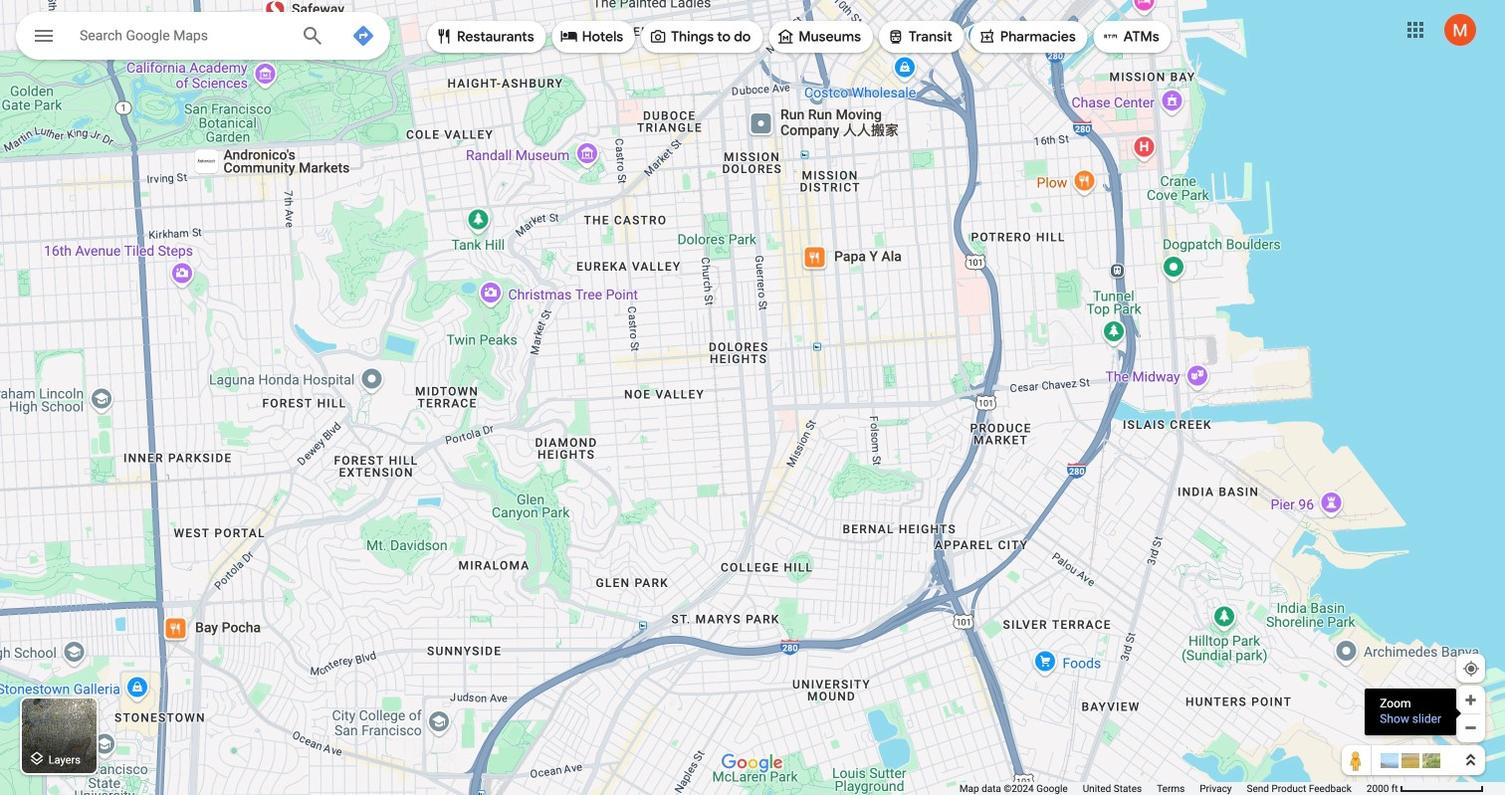 Task type: describe. For each thing, give the bounding box(es) containing it.
google account: maxwell nye  
(max@adept.ai) image
[[1445, 14, 1476, 46]]

none search field inside the google maps element
[[16, 12, 390, 66]]

none field inside search google maps field
[[80, 23, 285, 47]]

google maps element
[[0, 0, 1505, 795]]



Task type: vqa. For each thing, say whether or not it's contained in the screenshot.
2nd The A from the top of the 10732 Research Blvd main content
no



Task type: locate. For each thing, give the bounding box(es) containing it.
Search Google Maps field
[[16, 12, 390, 66]]

show street view coverage image
[[1342, 746, 1372, 776]]

zoom out image
[[1463, 721, 1478, 736]]

zoom in image
[[1463, 693, 1478, 708]]

show your location image
[[1462, 660, 1480, 678]]

None field
[[80, 23, 285, 47]]

None search field
[[16, 12, 390, 66]]



